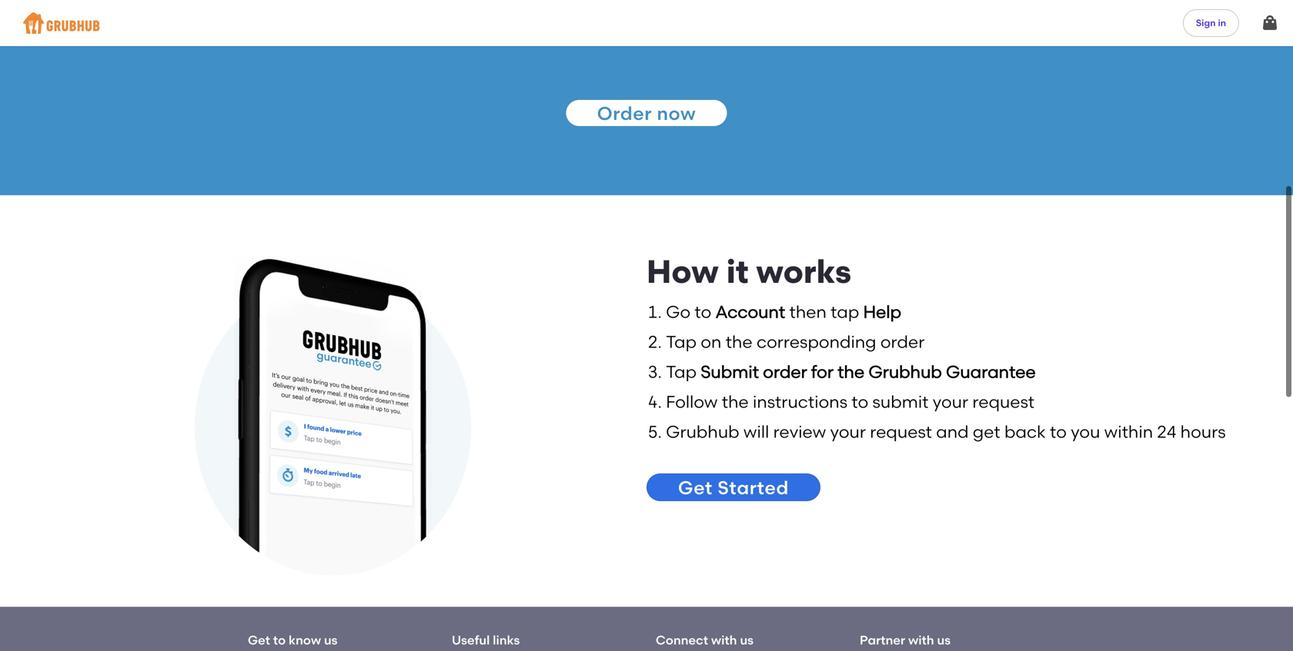Task type: locate. For each thing, give the bounding box(es) containing it.
0 vertical spatial request
[[973, 392, 1035, 413]]

get
[[973, 422, 1000, 443]]

us right know
[[324, 633, 338, 648]]

the right for
[[838, 362, 865, 383]]

tap left on
[[666, 332, 697, 353]]

1 with from the left
[[711, 633, 737, 648]]

will
[[744, 422, 769, 443]]

grubhub up "submit"
[[869, 362, 942, 383]]

get started
[[678, 477, 789, 500]]

0 horizontal spatial your
[[830, 422, 866, 443]]

us
[[324, 633, 338, 648], [740, 633, 754, 648], [937, 633, 951, 648]]

instructions
[[753, 392, 848, 413]]

help
[[863, 302, 901, 323]]

go
[[666, 302, 691, 323]]

grubhub
[[869, 362, 942, 383], [666, 422, 739, 443]]

us right "partner" at the right
[[937, 633, 951, 648]]

0 horizontal spatial order
[[763, 362, 807, 383]]

us right connect
[[740, 633, 754, 648]]

get for get to know us
[[248, 633, 270, 648]]

1 horizontal spatial us
[[740, 633, 754, 648]]

your up and on the bottom of page
[[933, 392, 968, 413]]

get inside get started button
[[678, 477, 713, 500]]

with
[[711, 633, 737, 648], [908, 633, 934, 648]]

with right "partner" at the right
[[908, 633, 934, 648]]

us for partner with us
[[937, 633, 951, 648]]

the
[[726, 332, 753, 353], [838, 362, 865, 383], [722, 392, 749, 413]]

1 vertical spatial tap
[[666, 362, 697, 383]]

1 vertical spatial get
[[248, 633, 270, 648]]

3 us from the left
[[937, 633, 951, 648]]

grubhub down follow
[[666, 422, 739, 443]]

get left know
[[248, 633, 270, 648]]

order down tap on the corresponding order
[[763, 362, 807, 383]]

get left started
[[678, 477, 713, 500]]

1 vertical spatial the
[[838, 362, 865, 383]]

24
[[1157, 422, 1176, 443]]

for
[[811, 362, 834, 383]]

0 horizontal spatial request
[[870, 422, 932, 443]]

hours
[[1181, 422, 1226, 443]]

your
[[933, 392, 968, 413], [830, 422, 866, 443]]

useful links
[[452, 633, 520, 648]]

order
[[880, 332, 925, 353], [763, 362, 807, 383]]

2 us from the left
[[740, 633, 754, 648]]

1 tap from the top
[[666, 332, 697, 353]]

1 horizontal spatial get
[[678, 477, 713, 500]]

your down follow the instructions to submit your request
[[830, 422, 866, 443]]

1 vertical spatial grubhub
[[666, 422, 739, 443]]

tap up follow
[[666, 362, 697, 383]]

request
[[973, 392, 1035, 413], [870, 422, 932, 443]]

0 vertical spatial tap
[[666, 332, 697, 353]]

and
[[936, 422, 969, 443]]

get
[[678, 477, 713, 500], [248, 633, 270, 648]]

go to account then tap help
[[666, 302, 901, 323]]

0 horizontal spatial us
[[324, 633, 338, 648]]

2 tap from the top
[[666, 362, 697, 383]]

get to know us
[[248, 633, 338, 648]]

with right connect
[[711, 633, 737, 648]]

tap for tap on the corresponding order
[[666, 332, 697, 353]]

0 vertical spatial grubhub
[[869, 362, 942, 383]]

to left know
[[273, 633, 286, 648]]

request down "submit"
[[870, 422, 932, 443]]

0 vertical spatial order
[[880, 332, 925, 353]]

partner
[[860, 633, 905, 648]]

the right on
[[726, 332, 753, 353]]

0 horizontal spatial get
[[248, 633, 270, 648]]

0 vertical spatial get
[[678, 477, 713, 500]]

to
[[695, 302, 711, 323], [852, 392, 868, 413], [1050, 422, 1067, 443], [273, 633, 286, 648]]

order down help
[[880, 332, 925, 353]]

the down the submit
[[722, 392, 749, 413]]

partner with us
[[860, 633, 951, 648]]

2 horizontal spatial us
[[937, 633, 951, 648]]

1 us from the left
[[324, 633, 338, 648]]

sign
[[1196, 17, 1216, 28]]

useful
[[452, 633, 490, 648]]

2 with from the left
[[908, 633, 934, 648]]

started
[[718, 477, 789, 500]]

1 horizontal spatial with
[[908, 633, 934, 648]]

how it works
[[647, 253, 851, 291]]

then
[[789, 302, 827, 323]]

1 horizontal spatial order
[[880, 332, 925, 353]]

sign in link
[[1183, 9, 1239, 37]]

0 vertical spatial your
[[933, 392, 968, 413]]

corresponding
[[757, 332, 876, 353]]

tap
[[831, 302, 859, 323]]

0 horizontal spatial with
[[711, 633, 737, 648]]

request down guarantee
[[973, 392, 1035, 413]]

tap
[[666, 332, 697, 353], [666, 362, 697, 383]]



Task type: describe. For each thing, give the bounding box(es) containing it.
app screenshot image
[[179, 253, 487, 584]]

you
[[1071, 422, 1100, 443]]

review
[[773, 422, 826, 443]]

1 horizontal spatial grubhub
[[869, 362, 942, 383]]

connect with us
[[656, 633, 754, 648]]

0 horizontal spatial grubhub
[[666, 422, 739, 443]]

grubhub logo image
[[23, 8, 100, 38]]

how
[[647, 253, 719, 291]]

works
[[756, 253, 851, 291]]

sign in
[[1196, 17, 1226, 28]]

connect
[[656, 633, 708, 648]]

grubhub will review your request and get back to you within 24 hours
[[666, 422, 1226, 443]]

links
[[493, 633, 520, 648]]

on
[[701, 332, 722, 353]]

with for partner
[[908, 633, 934, 648]]

it
[[726, 253, 749, 291]]

with for connect
[[711, 633, 737, 648]]

0 vertical spatial the
[[726, 332, 753, 353]]

in
[[1218, 17, 1226, 28]]

us for connect with us
[[740, 633, 754, 648]]

follow
[[666, 392, 718, 413]]

guarantee
[[946, 362, 1036, 383]]

1 vertical spatial your
[[830, 422, 866, 443]]

1 vertical spatial request
[[870, 422, 932, 443]]

to left the you at the bottom right of the page
[[1050, 422, 1067, 443]]

1 horizontal spatial your
[[933, 392, 968, 413]]

get for get started
[[678, 477, 713, 500]]

order now button
[[566, 99, 728, 127]]

submit
[[701, 362, 759, 383]]

2 vertical spatial the
[[722, 392, 749, 413]]

order now
[[597, 103, 696, 125]]

within
[[1104, 422, 1153, 443]]

now
[[657, 103, 696, 125]]

tap on the corresponding order
[[666, 332, 925, 353]]

to down tap submit order for the grubhub guarantee
[[852, 392, 868, 413]]

1 vertical spatial order
[[763, 362, 807, 383]]

get started button
[[647, 474, 821, 502]]

tap for tap submit order for the grubhub guarantee
[[666, 362, 697, 383]]

back
[[1005, 422, 1046, 443]]

follow the instructions to submit your request
[[666, 392, 1035, 413]]

account
[[716, 302, 785, 323]]

1 horizontal spatial request
[[973, 392, 1035, 413]]

tap submit order for the grubhub guarantee
[[666, 362, 1036, 383]]

order
[[597, 103, 652, 125]]

to right go
[[695, 302, 711, 323]]

submit
[[873, 392, 929, 413]]

know
[[289, 633, 321, 648]]



Task type: vqa. For each thing, say whether or not it's contained in the screenshot.
"within"
yes



